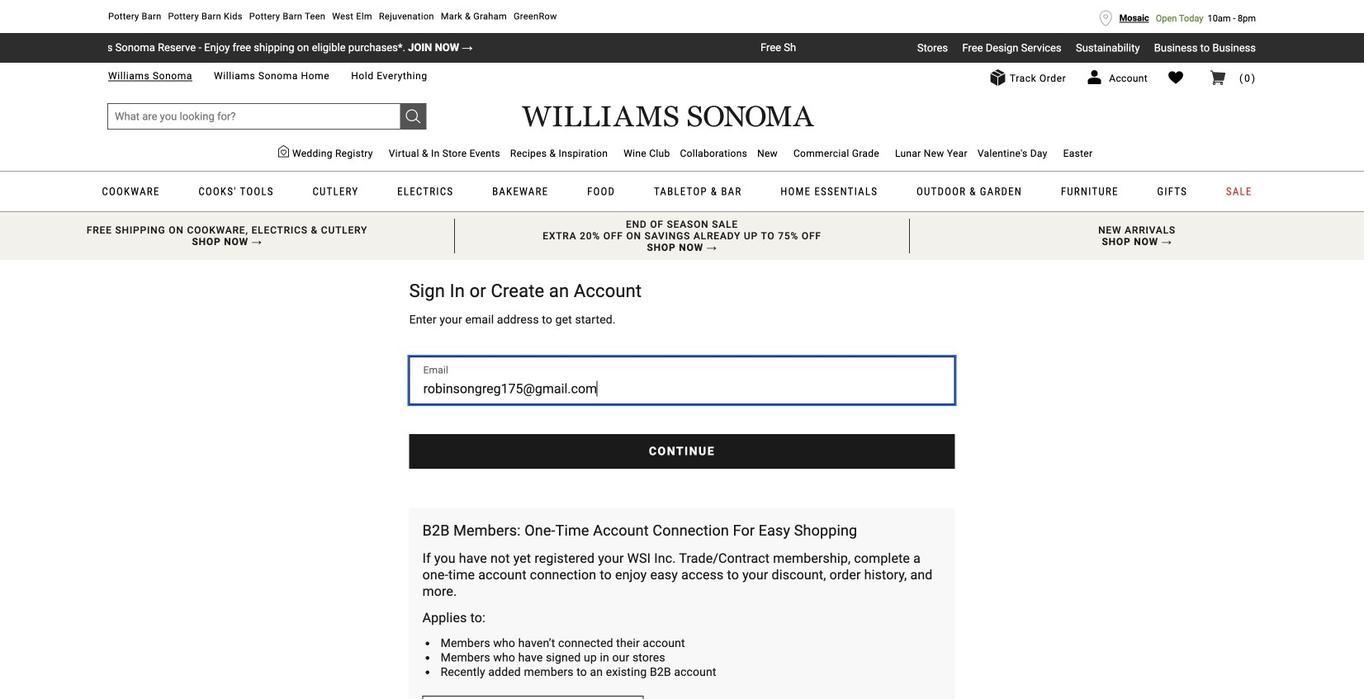 Task type: describe. For each thing, give the bounding box(es) containing it.
Email Address text field
[[409, 357, 955, 405]]

Search search field
[[107, 103, 427, 130]]



Task type: vqa. For each thing, say whether or not it's contained in the screenshot.
Password PASSWORD FIELD
no



